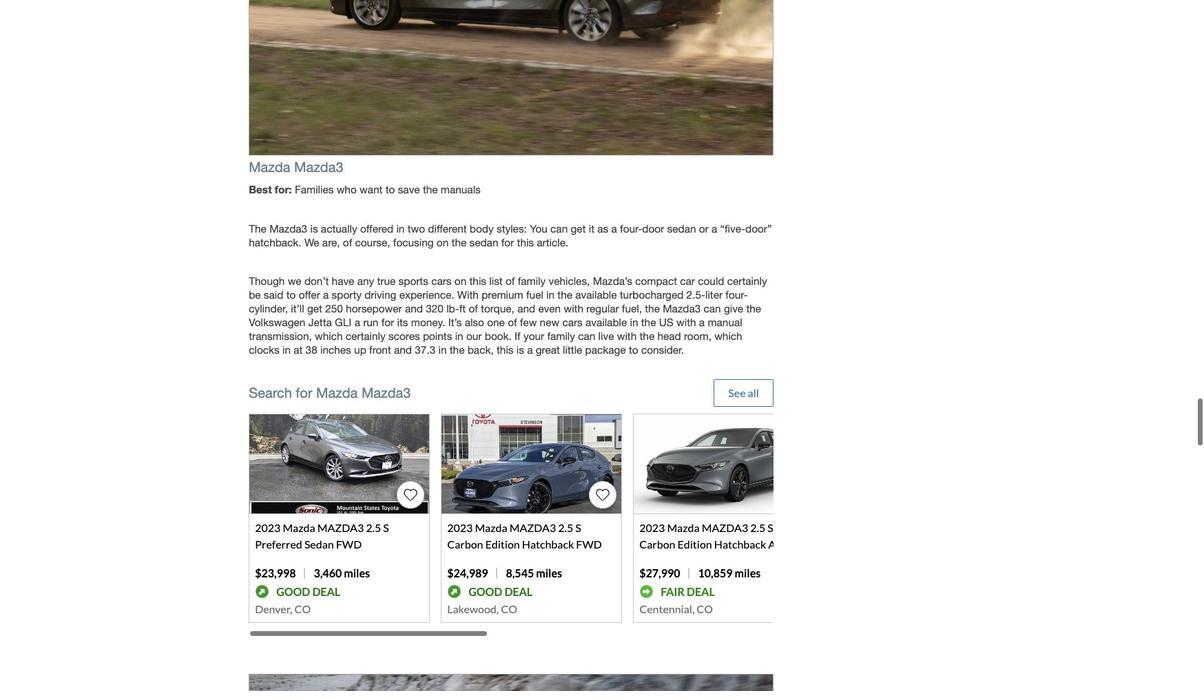 Task type: describe. For each thing, give the bounding box(es) containing it.
though we don't have any true sports cars on this list of family vehicles, mazda's compact car could certainly be said to offer a sporty driving experience. with premium fuel in the available turbocharged 2.5-liter four- cylinder, it'll get 250 horsepower and 320 lb-ft of torque, and even with regular fuel, the mazda3 can give the volkswagen jetta gli a run for its money. it's also one of few new cars available in the us with a manual transmission, which certainly scores points in our book. if your family can live with the head room, which clocks in at 38 inches up front and 37.3 in the back, this is a great little package to consider.
[[249, 275, 767, 356]]

manual
[[708, 316, 742, 329]]

2.5 for 2023 mazda mazda3 2.5 s carbon edition hatchback awd
[[750, 521, 765, 535]]

great
[[536, 344, 560, 356]]

mazda3 down front
[[362, 385, 411, 401]]

list
[[489, 275, 503, 287]]

the down vehicles,
[[558, 289, 572, 301]]

1 vertical spatial available
[[586, 316, 627, 329]]

centennial,
[[639, 603, 695, 616]]

cylinder,
[[249, 302, 288, 315]]

also
[[465, 316, 484, 329]]

even
[[538, 302, 561, 315]]

0 vertical spatial available
[[575, 289, 617, 301]]

the left back,
[[450, 344, 465, 356]]

be
[[249, 289, 261, 301]]

and up its
[[405, 302, 423, 315]]

at
[[294, 344, 303, 356]]

awd
[[768, 538, 795, 551]]

is inside though we don't have any true sports cars on this list of family vehicles, mazda's compact car could certainly be said to offer a sporty driving experience. with premium fuel in the available turbocharged 2.5-liter four- cylinder, it'll get 250 horsepower and 320 lb-ft of torque, and even with regular fuel, the mazda3 can give the volkswagen jetta gli a run for its money. it's also one of few new cars available in the us with a manual transmission, which certainly scores points in our book. if your family can live with the head room, which clocks in at 38 inches up front and 37.3 in the back, this is a great little package to consider.
[[516, 344, 524, 356]]

don't
[[304, 275, 329, 287]]

its
[[397, 316, 408, 329]]

in up even at left
[[546, 289, 555, 301]]

miles for 8,545 miles
[[536, 567, 562, 580]]

give
[[724, 302, 743, 315]]

manuals
[[441, 184, 481, 196]]

co for centennial, co
[[697, 603, 713, 616]]

mazda3 for 3,460
[[317, 521, 364, 535]]

1 vertical spatial this
[[469, 275, 486, 287]]

lb-
[[446, 302, 459, 315]]

us
[[659, 316, 674, 329]]

mazda3 inside though we don't have any true sports cars on this list of family vehicles, mazda's compact car could certainly be said to offer a sporty driving experience. with premium fuel in the available turbocharged 2.5-liter four- cylinder, it'll get 250 horsepower and 320 lb-ft of torque, and even with regular fuel, the mazda3 can give the volkswagen jetta gli a run for its money. it's also one of few new cars available in the us with a manual transmission, which certainly scores points in our book. if your family can live with the head room, which clocks in at 38 inches up front and 37.3 in the back, this is a great little package to consider.
[[663, 302, 701, 315]]

door
[[642, 222, 664, 235]]

2 vertical spatial can
[[578, 330, 595, 342]]

centennial, co
[[639, 603, 713, 616]]

2 horizontal spatial to
[[629, 344, 638, 356]]

and down scores
[[394, 344, 412, 356]]

four- inside the mazda3 is actually offered in two different body styles: you can get it as a four-door sedan or a "five-door" hatchback. we are, of course, focusing on the sedan for this article.
[[620, 222, 642, 235]]

s for 2023 mazda mazda3 2.5 s preferred sedan fwd
[[383, 521, 389, 535]]

denver,
[[255, 603, 292, 616]]

250
[[325, 302, 343, 315]]

mazda's
[[593, 275, 632, 287]]

new
[[540, 316, 559, 329]]

2.5 for 2023 mazda mazda3 2.5 s carbon edition hatchback fwd
[[558, 521, 573, 535]]

see
[[728, 386, 746, 399]]

want
[[360, 184, 383, 196]]

2023 for 2023 mazda mazda3 2.5 s carbon edition hatchback awd
[[639, 521, 665, 535]]

article.
[[537, 236, 568, 248]]

fair deal
[[661, 585, 715, 598]]

offered
[[360, 222, 393, 235]]

mazda3 for 10,859
[[702, 521, 748, 535]]

miles for 10,859 miles
[[735, 567, 761, 580]]

edition for 10,859 miles
[[678, 538, 712, 551]]

10,859 miles
[[698, 567, 761, 580]]

the left us
[[641, 316, 656, 329]]

fuel,
[[622, 302, 642, 315]]

edition for 8,545 miles
[[485, 538, 520, 551]]

on inside though we don't have any true sports cars on this list of family vehicles, mazda's compact car could certainly be said to offer a sporty driving experience. with premium fuel in the available turbocharged 2.5-liter four- cylinder, it'll get 250 horsepower and 320 lb-ft of torque, and even with regular fuel, the mazda3 can give the volkswagen jetta gli a run for its money. it's also one of few new cars available in the us with a manual transmission, which certainly scores points in our book. if your family can live with the head room, which clocks in at 38 inches up front and 37.3 in the back, this is a great little package to consider.
[[455, 275, 467, 287]]

co for denver, co
[[294, 603, 311, 616]]

2023 mazda mazda3 2.5 s preferred sedan fwd image
[[249, 415, 429, 514]]

search for mazda mazda3
[[249, 385, 411, 401]]

for:
[[275, 184, 292, 196]]

mazda down inches on the left of the page
[[316, 385, 358, 401]]

"five-
[[720, 222, 745, 235]]

sporty
[[332, 289, 362, 301]]

0 vertical spatial with
[[564, 302, 583, 315]]

deal for 10,859 miles
[[687, 585, 715, 598]]

can inside the mazda3 is actually offered in two different body styles: you can get it as a four-door sedan or a "five-door" hatchback. we are, of course, focusing on the sedan for this article.
[[550, 222, 568, 235]]

different
[[428, 222, 467, 235]]

hatchback.
[[249, 236, 301, 248]]

a up room,
[[699, 316, 705, 329]]

mazda3 inside the mazda3 is actually offered in two different body styles: you can get it as a four-door sedan or a "five-door" hatchback. we are, of course, focusing on the sedan for this article.
[[269, 222, 307, 235]]

in down points
[[438, 344, 447, 356]]

0 vertical spatial certainly
[[727, 275, 767, 287]]

head
[[657, 330, 681, 342]]

a down the your
[[527, 344, 533, 356]]

best for: families who want to save the manuals
[[249, 184, 481, 196]]

3,460 miles
[[314, 567, 370, 580]]

8,545
[[506, 567, 534, 580]]

points
[[423, 330, 452, 342]]

denver, co
[[255, 603, 311, 616]]

1 vertical spatial with
[[677, 316, 696, 329]]

mazda up best
[[249, 159, 290, 175]]

jetta
[[308, 316, 332, 329]]

for inside the mazda3 is actually offered in two different body styles: you can get it as a four-door sedan or a "five-door" hatchback. we are, of course, focusing on the sedan for this article.
[[501, 236, 514, 248]]

are,
[[322, 236, 340, 248]]

mazda for 2023 mazda mazda3 2.5 s carbon edition hatchback awd
[[667, 521, 700, 535]]

styles:
[[497, 222, 527, 235]]

10,859
[[698, 567, 733, 580]]

1 vertical spatial family
[[547, 330, 575, 342]]

regular
[[586, 302, 619, 315]]

see all
[[728, 386, 759, 399]]

clocks
[[249, 344, 279, 356]]

back,
[[468, 344, 494, 356]]

compact
[[635, 275, 677, 287]]

8,545 miles
[[506, 567, 562, 580]]

fair
[[661, 585, 685, 598]]

mazda for 2023 mazda mazda3 2.5 s carbon edition hatchback fwd
[[475, 521, 507, 535]]

fwd inside the 2023 mazda mazda3 2.5 s carbon edition hatchback fwd
[[576, 538, 602, 551]]

consider.
[[641, 344, 684, 356]]

the
[[249, 222, 266, 235]]

the down the 'turbocharged'
[[645, 302, 660, 315]]

carbon for 2023 mazda mazda3 2.5 s carbon edition hatchback fwd
[[447, 538, 483, 551]]

in left at
[[282, 344, 291, 356]]

2.5-
[[687, 289, 705, 301]]

2023 for 2023 mazda mazda3 2.5 s preferred sedan fwd
[[255, 521, 281, 535]]

and up "few"
[[517, 302, 535, 315]]

if
[[515, 330, 521, 342]]

carbon for 2023 mazda mazda3 2.5 s carbon edition hatchback awd
[[639, 538, 675, 551]]

of inside the mazda3 is actually offered in two different body styles: you can get it as a four-door sedan or a "five-door" hatchback. we are, of course, focusing on the sedan for this article.
[[343, 236, 352, 248]]

as
[[597, 222, 608, 235]]

2023 mazda mazda3 2.5 s carbon edition hatchback awd image
[[634, 415, 814, 514]]

mazda for 2023 mazda mazda3 2.5 s preferred sedan fwd
[[283, 521, 315, 535]]

true
[[377, 275, 396, 287]]

a up 250
[[323, 289, 329, 301]]

families
[[295, 184, 334, 196]]

actually
[[321, 222, 357, 235]]

miles for 3,460 miles
[[344, 567, 370, 580]]

the mazda3 is actually offered in two different body styles: you can get it as a four-door sedan or a "five-door" hatchback. we are, of course, focusing on the sedan for this article.
[[249, 222, 772, 248]]

2023 mazda mazda3 2.5 s carbon edition hatchback awd
[[639, 521, 795, 551]]

though
[[249, 275, 285, 287]]

2 vertical spatial for
[[296, 385, 312, 401]]

get inside though we don't have any true sports cars on this list of family vehicles, mazda's compact car could certainly be said to offer a sporty driving experience. with premium fuel in the available turbocharged 2.5-liter four- cylinder, it'll get 250 horsepower and 320 lb-ft of torque, and even with regular fuel, the mazda3 can give the volkswagen jetta gli a run for its money. it's also one of few new cars available in the us with a manual transmission, which certainly scores points in our book. if your family can live with the head room, which clocks in at 38 inches up front and 37.3 in the back, this is a great little package to consider.
[[307, 302, 322, 315]]

gli
[[335, 316, 352, 329]]

mazda mazda3
[[249, 159, 343, 175]]

save
[[398, 184, 420, 196]]

or
[[699, 222, 709, 235]]

few
[[520, 316, 537, 329]]



Task type: vqa. For each thing, say whether or not it's contained in the screenshot.
cylinder, at the left of page
yes



Task type: locate. For each thing, give the bounding box(es) containing it.
is up we
[[310, 222, 318, 235]]

0 horizontal spatial can
[[550, 222, 568, 235]]

is inside the mazda3 is actually offered in two different body styles: you can get it as a four-door sedan or a "five-door" hatchback. we are, of course, focusing on the sedan for this article.
[[310, 222, 318, 235]]

it'll
[[291, 302, 304, 315]]

to left save
[[386, 184, 395, 196]]

0 horizontal spatial miles
[[344, 567, 370, 580]]

0 horizontal spatial mazda3
[[317, 521, 364, 535]]

available up regular on the top
[[575, 289, 617, 301]]

this
[[517, 236, 534, 248], [469, 275, 486, 287], [497, 344, 514, 356]]

mazda inside 2023 mazda mazda3 2.5 s carbon edition hatchback awd
[[667, 521, 700, 535]]

0 vertical spatial on
[[437, 236, 449, 248]]

which up inches on the left of the page
[[315, 330, 343, 342]]

2 edition from the left
[[678, 538, 712, 551]]

2 which from the left
[[714, 330, 742, 342]]

with right live at top
[[617, 330, 637, 342]]

1 carbon from the left
[[447, 538, 483, 551]]

have
[[332, 275, 354, 287]]

1 horizontal spatial four-
[[726, 289, 748, 301]]

2023 inside 2023 mazda mazda3 2.5 s carbon edition hatchback awd
[[639, 521, 665, 535]]

hatchback for 10,859
[[714, 538, 766, 551]]

0 horizontal spatial get
[[307, 302, 322, 315]]

3,460
[[314, 567, 342, 580]]

vehicles,
[[549, 275, 590, 287]]

0 horizontal spatial s
[[383, 521, 389, 535]]

0 horizontal spatial good
[[276, 585, 310, 598]]

1 horizontal spatial get
[[571, 222, 586, 235]]

of right list
[[506, 275, 515, 287]]

best
[[249, 184, 272, 196]]

certainly up "give"
[[727, 275, 767, 287]]

get left it at top left
[[571, 222, 586, 235]]

2.5 inside 2023 mazda mazda3 2.5 s carbon edition hatchback awd
[[750, 521, 765, 535]]

1 co from the left
[[294, 603, 311, 616]]

1 vertical spatial cars
[[562, 316, 583, 329]]

for down the styles:
[[501, 236, 514, 248]]

fwd inside 2023 mazda mazda3 2.5 s preferred sedan fwd
[[336, 538, 362, 551]]

1 s from the left
[[383, 521, 389, 535]]

2 vertical spatial to
[[629, 344, 638, 356]]

can
[[550, 222, 568, 235], [704, 302, 721, 315], [578, 330, 595, 342]]

2 mazda3 from the left
[[510, 521, 556, 535]]

available up live at top
[[586, 316, 627, 329]]

2023 inside 2023 mazda mazda3 2.5 s preferred sedan fwd
[[255, 521, 281, 535]]

2 good deal from the left
[[469, 585, 533, 598]]

is down if
[[516, 344, 524, 356]]

to down we
[[286, 289, 296, 301]]

mazda3 inside 2023 mazda mazda3 2.5 s preferred sedan fwd
[[317, 521, 364, 535]]

2 horizontal spatial for
[[501, 236, 514, 248]]

family
[[518, 275, 546, 287], [547, 330, 575, 342]]

1 hatchback from the left
[[522, 538, 574, 551]]

0 horizontal spatial deal
[[312, 585, 340, 598]]

a right or
[[712, 222, 717, 235]]

0 horizontal spatial co
[[294, 603, 311, 616]]

2024 mercedes-benz e-class image
[[249, 674, 774, 692]]

carbon inside 2023 mazda mazda3 2.5 s carbon edition hatchback awd
[[639, 538, 675, 551]]

2 horizontal spatial miles
[[735, 567, 761, 580]]

sedan
[[667, 222, 696, 235], [469, 236, 498, 248]]

torque,
[[481, 302, 514, 315]]

this inside the mazda3 is actually offered in two different body styles: you can get it as a four-door sedan or a "five-door" hatchback. we are, of course, focusing on the sedan for this article.
[[517, 236, 534, 248]]

with up room,
[[677, 316, 696, 329]]

1 horizontal spatial 2.5
[[558, 521, 573, 535]]

s inside 2023 mazda mazda3 2.5 s carbon edition hatchback awd
[[768, 521, 773, 535]]

sedan
[[304, 538, 334, 551]]

good up denver, co
[[276, 585, 310, 598]]

on down different
[[437, 236, 449, 248]]

for left its
[[381, 316, 394, 329]]

of right ft
[[469, 302, 478, 315]]

of up if
[[508, 316, 517, 329]]

0 horizontal spatial certainly
[[346, 330, 386, 342]]

co down fair deal
[[697, 603, 713, 616]]

co for lakewood, co
[[501, 603, 517, 616]]

1 horizontal spatial good
[[469, 585, 502, 598]]

2 s from the left
[[575, 521, 581, 535]]

on up "with"
[[455, 275, 467, 287]]

mazda inside 2023 mazda mazda3 2.5 s preferred sedan fwd
[[283, 521, 315, 535]]

1 vertical spatial to
[[286, 289, 296, 301]]

edition inside 2023 mazda mazda3 2.5 s carbon edition hatchback awd
[[678, 538, 712, 551]]

1 mazda3 from the left
[[317, 521, 364, 535]]

two
[[408, 222, 425, 235]]

s
[[383, 521, 389, 535], [575, 521, 581, 535], [768, 521, 773, 535]]

said
[[264, 289, 283, 301]]

0 vertical spatial cars
[[431, 275, 452, 287]]

horsepower
[[346, 302, 402, 315]]

and
[[405, 302, 423, 315], [517, 302, 535, 315], [394, 344, 412, 356]]

mazda
[[249, 159, 290, 175], [316, 385, 358, 401], [283, 521, 315, 535], [475, 521, 507, 535], [667, 521, 700, 535]]

1 horizontal spatial edition
[[678, 538, 712, 551]]

good up lakewood, co
[[469, 585, 502, 598]]

0 horizontal spatial family
[[518, 275, 546, 287]]

0 horizontal spatial edition
[[485, 538, 520, 551]]

mazda3 for 8,545
[[510, 521, 556, 535]]

1 horizontal spatial can
[[578, 330, 595, 342]]

0 vertical spatial can
[[550, 222, 568, 235]]

3 miles from the left
[[735, 567, 761, 580]]

see all link
[[714, 379, 774, 407]]

liter
[[705, 289, 723, 301]]

cars
[[431, 275, 452, 287], [562, 316, 583, 329]]

1 horizontal spatial to
[[386, 184, 395, 196]]

2 carbon from the left
[[639, 538, 675, 551]]

2 fwd from the left
[[576, 538, 602, 551]]

edition up 10,859
[[678, 538, 712, 551]]

1 horizontal spatial cars
[[562, 316, 583, 329]]

mazda3 up sedan
[[317, 521, 364, 535]]

deal for 3,460 miles
[[312, 585, 340, 598]]

0 vertical spatial for
[[501, 236, 514, 248]]

2 vertical spatial this
[[497, 344, 514, 356]]

2023 up preferred
[[255, 521, 281, 535]]

sedan left or
[[667, 222, 696, 235]]

2.5 up 3,460 miles
[[366, 521, 381, 535]]

scores
[[388, 330, 420, 342]]

good for $23,998
[[276, 585, 310, 598]]

ft
[[459, 302, 466, 315]]

0 horizontal spatial carbon
[[447, 538, 483, 551]]

2 horizontal spatial 2023
[[639, 521, 665, 535]]

the down different
[[452, 236, 467, 248]]

0 vertical spatial family
[[518, 275, 546, 287]]

of down actually
[[343, 236, 352, 248]]

3 mazda3 from the left
[[702, 521, 748, 535]]

deal down 10,859
[[687, 585, 715, 598]]

1 fwd from the left
[[336, 538, 362, 551]]

get down offer
[[307, 302, 322, 315]]

get inside the mazda3 is actually offered in two different body styles: you can get it as a four-door sedan or a "five-door" hatchback. we are, of course, focusing on the sedan for this article.
[[571, 222, 586, 235]]

1 horizontal spatial good deal
[[469, 585, 533, 598]]

3 co from the left
[[697, 603, 713, 616]]

0 horizontal spatial to
[[286, 289, 296, 301]]

deal down '8,545'
[[504, 585, 533, 598]]

2 2.5 from the left
[[558, 521, 573, 535]]

good deal for 3,460
[[276, 585, 340, 598]]

the
[[423, 184, 438, 196], [452, 236, 467, 248], [558, 289, 572, 301], [645, 302, 660, 315], [746, 302, 761, 315], [641, 316, 656, 329], [640, 330, 655, 342], [450, 344, 465, 356]]

good deal down 3,460
[[276, 585, 340, 598]]

1 horizontal spatial 2023
[[447, 521, 473, 535]]

s for 2023 mazda mazda3 2.5 s carbon edition hatchback awd
[[768, 521, 773, 535]]

1 vertical spatial sedan
[[469, 236, 498, 248]]

for inside though we don't have any true sports cars on this list of family vehicles, mazda's compact car could certainly be said to offer a sporty driving experience. with premium fuel in the available turbocharged 2.5-liter four- cylinder, it'll get 250 horsepower and 320 lb-ft of torque, and even with regular fuel, the mazda3 can give the volkswagen jetta gli a run for its money. it's also one of few new cars available in the us with a manual transmission, which certainly scores points in our book. if your family can live with the head room, which clocks in at 38 inches up front and 37.3 in the back, this is a great little package to consider.
[[381, 316, 394, 329]]

1 horizontal spatial mazda3
[[510, 521, 556, 535]]

up
[[354, 344, 366, 356]]

this down book.
[[497, 344, 514, 356]]

1 vertical spatial four-
[[726, 289, 748, 301]]

a
[[611, 222, 617, 235], [712, 222, 717, 235], [323, 289, 329, 301], [354, 316, 360, 329], [699, 316, 705, 329], [527, 344, 533, 356]]

1 vertical spatial get
[[307, 302, 322, 315]]

edition inside the 2023 mazda mazda3 2.5 s carbon edition hatchback fwd
[[485, 538, 520, 551]]

1 good deal from the left
[[276, 585, 340, 598]]

mazda3 up 8,545 miles
[[510, 521, 556, 535]]

of
[[343, 236, 352, 248], [506, 275, 515, 287], [469, 302, 478, 315], [508, 316, 517, 329]]

2023 up $24,989
[[447, 521, 473, 535]]

1 good from the left
[[276, 585, 310, 598]]

1 horizontal spatial family
[[547, 330, 575, 342]]

car
[[680, 275, 695, 287]]

the right save
[[423, 184, 438, 196]]

in down the it's
[[455, 330, 463, 342]]

mazda3 inside the 2023 mazda mazda3 2.5 s carbon edition hatchback fwd
[[510, 521, 556, 535]]

2 horizontal spatial this
[[517, 236, 534, 248]]

miles right 10,859
[[735, 567, 761, 580]]

2023 mazda mazda3 2.5 s carbon edition hatchback fwd
[[447, 521, 602, 551]]

driving
[[365, 289, 396, 301]]

2.5
[[366, 521, 381, 535], [558, 521, 573, 535], [750, 521, 765, 535]]

search
[[249, 385, 292, 401]]

0 horizontal spatial for
[[296, 385, 312, 401]]

the right "give"
[[746, 302, 761, 315]]

miles right 3,460
[[344, 567, 370, 580]]

mazda inside the 2023 mazda mazda3 2.5 s carbon edition hatchback fwd
[[475, 521, 507, 535]]

transmission,
[[249, 330, 312, 342]]

38
[[306, 344, 317, 356]]

2.5 for 2023 mazda mazda3 2.5 s preferred sedan fwd
[[366, 521, 381, 535]]

hatchback inside 2023 mazda mazda3 2.5 s carbon edition hatchback awd
[[714, 538, 766, 551]]

0 horizontal spatial 2023
[[255, 521, 281, 535]]

0 vertical spatial to
[[386, 184, 395, 196]]

to
[[386, 184, 395, 196], [286, 289, 296, 301], [629, 344, 638, 356]]

in down fuel,
[[630, 316, 638, 329]]

1 vertical spatial on
[[455, 275, 467, 287]]

family up fuel
[[518, 275, 546, 287]]

1 horizontal spatial for
[[381, 316, 394, 329]]

co right lakewood,
[[501, 603, 517, 616]]

mazda up $24,989
[[475, 521, 507, 535]]

0 horizontal spatial cars
[[431, 275, 452, 287]]

2 horizontal spatial mazda3
[[702, 521, 748, 535]]

0 horizontal spatial four-
[[620, 222, 642, 235]]

2 horizontal spatial co
[[697, 603, 713, 616]]

four- inside though we don't have any true sports cars on this list of family vehicles, mazda's compact car could certainly be said to offer a sporty driving experience. with premium fuel in the available turbocharged 2.5-liter four- cylinder, it'll get 250 horsepower and 320 lb-ft of torque, and even with regular fuel, the mazda3 can give the volkswagen jetta gli a run for its money. it's also one of few new cars available in the us with a manual transmission, which certainly scores points in our book. if your family can live with the head room, which clocks in at 38 inches up front and 37.3 in the back, this is a great little package to consider.
[[726, 289, 748, 301]]

mazda3 up hatchback.
[[269, 222, 307, 235]]

for right "search"
[[296, 385, 312, 401]]

1 horizontal spatial which
[[714, 330, 742, 342]]

on
[[437, 236, 449, 248], [455, 275, 467, 287]]

1 horizontal spatial sedan
[[667, 222, 696, 235]]

mazda3 up 10,859 miles
[[702, 521, 748, 535]]

it
[[589, 222, 594, 235]]

1 horizontal spatial with
[[617, 330, 637, 342]]

1 horizontal spatial co
[[501, 603, 517, 616]]

you
[[530, 222, 548, 235]]

2 horizontal spatial with
[[677, 316, 696, 329]]

a right as
[[611, 222, 617, 235]]

we
[[304, 236, 319, 248]]

a left run in the top of the page
[[354, 316, 360, 329]]

sedan down the body
[[469, 236, 498, 248]]

the inside the mazda3 is actually offered in two different body styles: you can get it as a four-door sedan or a "five-door" hatchback. we are, of course, focusing on the sedan for this article.
[[452, 236, 467, 248]]

good for $24,989
[[469, 585, 502, 598]]

1 edition from the left
[[485, 538, 520, 551]]

can up article.
[[550, 222, 568, 235]]

family up the little
[[547, 330, 575, 342]]

1 2.5 from the left
[[366, 521, 381, 535]]

four- right as
[[620, 222, 642, 235]]

0 vertical spatial get
[[571, 222, 586, 235]]

room,
[[684, 330, 712, 342]]

mazda3 inside 2023 mazda mazda3 2.5 s carbon edition hatchback awd
[[702, 521, 748, 535]]

in inside the mazda3 is actually offered in two different body styles: you can get it as a four-door sedan or a "five-door" hatchback. we are, of course, focusing on the sedan for this article.
[[396, 222, 405, 235]]

2 2023 from the left
[[447, 521, 473, 535]]

available
[[575, 289, 617, 301], [586, 316, 627, 329]]

2 good from the left
[[469, 585, 502, 598]]

0 vertical spatial is
[[310, 222, 318, 235]]

miles right '8,545'
[[536, 567, 562, 580]]

for
[[501, 236, 514, 248], [381, 316, 394, 329], [296, 385, 312, 401]]

1 horizontal spatial fwd
[[576, 538, 602, 551]]

37.3
[[415, 344, 436, 356]]

certainly down run in the top of the page
[[346, 330, 386, 342]]

1 horizontal spatial deal
[[504, 585, 533, 598]]

package
[[585, 344, 626, 356]]

experience.
[[399, 289, 454, 301]]

four- up "give"
[[726, 289, 748, 301]]

2 vertical spatial with
[[617, 330, 637, 342]]

2023 inside the 2023 mazda mazda3 2.5 s carbon edition hatchback fwd
[[447, 521, 473, 535]]

1 deal from the left
[[312, 585, 340, 598]]

320
[[426, 302, 444, 315]]

cars up the experience.
[[431, 275, 452, 287]]

book.
[[485, 330, 512, 342]]

2.5 up 8,545 miles
[[558, 521, 573, 535]]

in left the two
[[396, 222, 405, 235]]

2 miles from the left
[[536, 567, 562, 580]]

money.
[[411, 316, 445, 329]]

mazda up $27,990
[[667, 521, 700, 535]]

$27,990
[[639, 567, 680, 580]]

carbon
[[447, 538, 483, 551], [639, 538, 675, 551]]

can down liter
[[704, 302, 721, 315]]

2 horizontal spatial s
[[768, 521, 773, 535]]

1 horizontal spatial hatchback
[[714, 538, 766, 551]]

2 hatchback from the left
[[714, 538, 766, 551]]

0 vertical spatial four-
[[620, 222, 642, 235]]

run
[[363, 316, 378, 329]]

edition up '8,545'
[[485, 538, 520, 551]]

focusing
[[393, 236, 434, 248]]

1 vertical spatial certainly
[[346, 330, 386, 342]]

mazda mazda3 sedan image
[[249, 0, 774, 156]]

1 horizontal spatial s
[[575, 521, 581, 535]]

the up consider.
[[640, 330, 655, 342]]

offer
[[299, 289, 320, 301]]

0 horizontal spatial fwd
[[336, 538, 362, 551]]

good deal up lakewood, co
[[469, 585, 533, 598]]

can left live at top
[[578, 330, 595, 342]]

good deal
[[276, 585, 340, 598], [469, 585, 533, 598]]

your
[[523, 330, 544, 342]]

0 horizontal spatial 2.5
[[366, 521, 381, 535]]

2 deal from the left
[[504, 585, 533, 598]]

3 s from the left
[[768, 521, 773, 535]]

premium
[[482, 289, 523, 301]]

hatchback inside the 2023 mazda mazda3 2.5 s carbon edition hatchback fwd
[[522, 538, 574, 551]]

0 horizontal spatial hatchback
[[522, 538, 574, 551]]

1 horizontal spatial on
[[455, 275, 467, 287]]

good deal for 8,545
[[469, 585, 533, 598]]

little
[[563, 344, 582, 356]]

cars right new
[[562, 316, 583, 329]]

2023 for 2023 mazda mazda3 2.5 s carbon edition hatchback fwd
[[447, 521, 473, 535]]

0 vertical spatial this
[[517, 236, 534, 248]]

2.5 inside 2023 mazda mazda3 2.5 s preferred sedan fwd
[[366, 521, 381, 535]]

0 vertical spatial sedan
[[667, 222, 696, 235]]

one
[[487, 316, 505, 329]]

fuel
[[526, 289, 543, 301]]

1 vertical spatial for
[[381, 316, 394, 329]]

1 miles from the left
[[344, 567, 370, 580]]

s for 2023 mazda mazda3 2.5 s carbon edition hatchback fwd
[[575, 521, 581, 535]]

1 vertical spatial can
[[704, 302, 721, 315]]

0 horizontal spatial this
[[469, 275, 486, 287]]

hatchback up 8,545 miles
[[522, 538, 574, 551]]

co right denver,
[[294, 603, 311, 616]]

3 deal from the left
[[687, 585, 715, 598]]

0 horizontal spatial with
[[564, 302, 583, 315]]

lakewood, co
[[447, 603, 517, 616]]

2.5 up 10,859 miles
[[750, 521, 765, 535]]

2023 mazda mazda3 2.5 s preferred sedan fwd
[[255, 521, 389, 551]]

which
[[315, 330, 343, 342], [714, 330, 742, 342]]

deal down 3,460
[[312, 585, 340, 598]]

hatchback up 10,859 miles
[[714, 538, 766, 551]]

3 2.5 from the left
[[750, 521, 765, 535]]

2023 mazda mazda3 2.5 s carbon edition hatchback fwd image
[[442, 415, 621, 514]]

all
[[748, 386, 759, 399]]

0 horizontal spatial is
[[310, 222, 318, 235]]

1 which from the left
[[315, 330, 343, 342]]

carbon up $27,990
[[639, 538, 675, 551]]

which down the manual on the right
[[714, 330, 742, 342]]

0 horizontal spatial sedan
[[469, 236, 498, 248]]

2 horizontal spatial can
[[704, 302, 721, 315]]

1 horizontal spatial is
[[516, 344, 524, 356]]

carbon up $24,989
[[447, 538, 483, 551]]

course,
[[355, 236, 390, 248]]

mazda3 up the families
[[294, 159, 343, 175]]

2 co from the left
[[501, 603, 517, 616]]

$23,998
[[255, 567, 296, 580]]

0 horizontal spatial which
[[315, 330, 343, 342]]

deal for 8,545 miles
[[504, 585, 533, 598]]

carbon inside the 2023 mazda mazda3 2.5 s carbon edition hatchback fwd
[[447, 538, 483, 551]]

2.5 inside the 2023 mazda mazda3 2.5 s carbon edition hatchback fwd
[[558, 521, 573, 535]]

1 horizontal spatial carbon
[[639, 538, 675, 551]]

volkswagen
[[249, 316, 305, 329]]

s inside 2023 mazda mazda3 2.5 s preferred sedan fwd
[[383, 521, 389, 535]]

preferred
[[255, 538, 302, 551]]

this down you
[[517, 236, 534, 248]]

0 horizontal spatial good deal
[[276, 585, 340, 598]]

to right package
[[629, 344, 638, 356]]

2 horizontal spatial 2.5
[[750, 521, 765, 535]]

this up "with"
[[469, 275, 486, 287]]

s inside the 2023 mazda mazda3 2.5 s carbon edition hatchback fwd
[[575, 521, 581, 535]]

1 horizontal spatial this
[[497, 344, 514, 356]]

with right even at left
[[564, 302, 583, 315]]

3 2023 from the left
[[639, 521, 665, 535]]

mazda3 down 2.5-
[[663, 302, 701, 315]]

edition
[[485, 538, 520, 551], [678, 538, 712, 551]]

0 horizontal spatial on
[[437, 236, 449, 248]]

1 horizontal spatial certainly
[[727, 275, 767, 287]]

mazda3
[[294, 159, 343, 175], [269, 222, 307, 235], [663, 302, 701, 315], [362, 385, 411, 401]]

mazda up sedan
[[283, 521, 315, 535]]

1 horizontal spatial miles
[[536, 567, 562, 580]]

hatchback for 8,545
[[522, 538, 574, 551]]

door"
[[745, 222, 772, 235]]

1 2023 from the left
[[255, 521, 281, 535]]

2023 up $27,990
[[639, 521, 665, 535]]

2 horizontal spatial deal
[[687, 585, 715, 598]]

on inside the mazda3 is actually offered in two different body styles: you can get it as a four-door sedan or a "five-door" hatchback. we are, of course, focusing on the sedan for this article.
[[437, 236, 449, 248]]

1 vertical spatial is
[[516, 344, 524, 356]]



